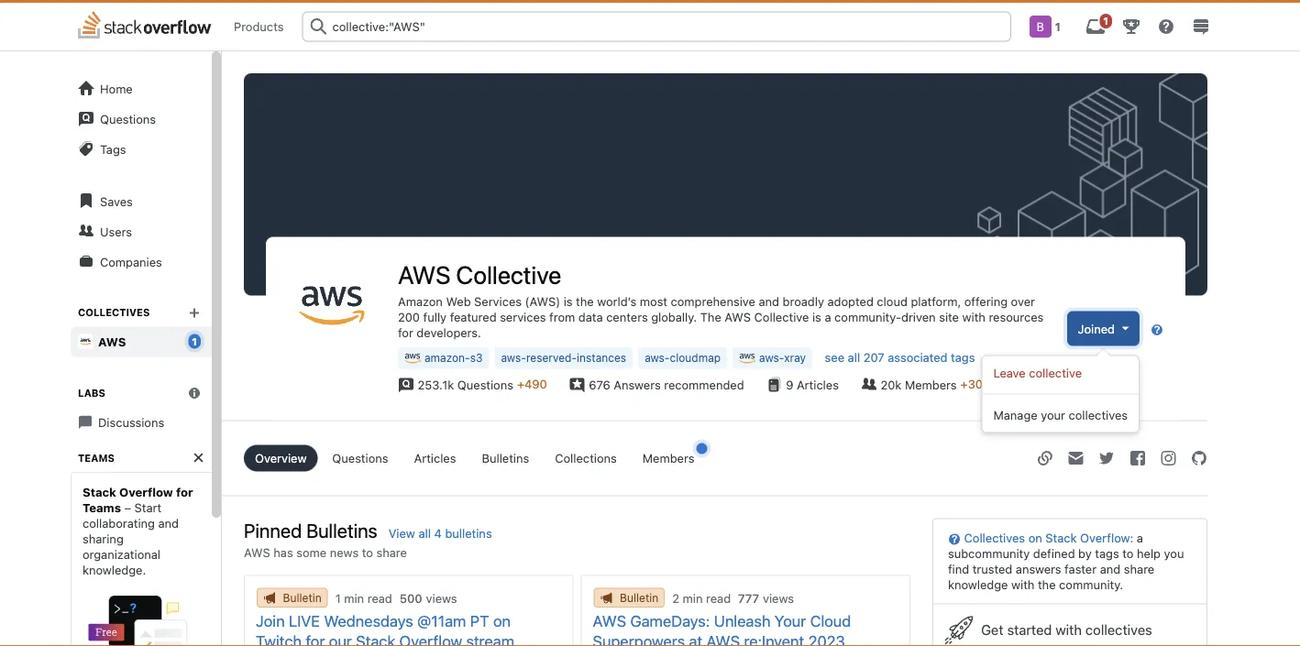Task type: describe. For each thing, give the bounding box(es) containing it.
253.1k
[[418, 378, 454, 392]]

Search text field
[[302, 12, 1011, 42]]

read for unleash
[[706, 591, 731, 605]]

help
[[1137, 547, 1161, 561]]

aws-xray link
[[733, 347, 812, 369]]

min for unleash
[[683, 591, 703, 605]]

1 horizontal spatial members link
[[905, 378, 957, 392]]

knowledge
[[948, 578, 1008, 592]]

amazon-s3 link
[[398, 347, 489, 369]]

labs
[[78, 387, 105, 399]]

+490
[[517, 377, 547, 391]]

4
[[434, 527, 442, 540]]

and inside aws collective amazon web services (aws) is the world's most comprehensive and broadly adopted cloud platform, offering over 200 fully featured services from data centers globally. the aws collective is a community-driven site with resources for  developers.
[[759, 294, 779, 308]]

get started with collectives
[[981, 622, 1152, 638]]

+301
[[961, 377, 988, 391]]

resources
[[989, 310, 1044, 323]]

collections link
[[544, 445, 628, 472]]

aws gamedays: unleash your cloud superpowers at aws re:invent 2023
[[593, 612, 851, 646]]

share inside a subcommunity defined by tags to help you find trusted answers faster and share knowledge with the community.
[[1124, 563, 1155, 576]]

overflow inside the join live wednesdays @11am pt on twitch for our stack overflow stream
[[399, 632, 462, 646]]

a inside a subcommunity defined by tags to help you find trusted answers faster and share knowledge with the community.
[[1137, 531, 1143, 545]]

collectives on stack overflow: link
[[948, 531, 1137, 546]]

2 vertical spatial questions
[[332, 451, 388, 465]]

– start collaborating and sharing organizational knowledge.
[[83, 501, 179, 577]]

aws-xray
[[759, 352, 806, 365]]

stack inside the stack overflow for teams
[[83, 485, 116, 499]]

stack inside the join live wednesdays @11am pt on twitch for our stack overflow stream
[[356, 632, 395, 646]]

featured
[[450, 310, 497, 323]]

0 vertical spatial collective
[[456, 261, 562, 289]]

questions link for the collections link
[[321, 445, 399, 472]]

overflow inside the stack overflow for teams
[[119, 485, 173, 499]]

see all 207 associated tags
[[825, 351, 975, 365]]

most
[[640, 294, 668, 308]]

tags for by
[[1095, 547, 1119, 561]]

0 horizontal spatial members link
[[632, 443, 707, 472]]

on inside the join live wednesdays @11am pt on twitch for our stack overflow stream
[[493, 612, 511, 630]]

a subcommunity defined by tags to help you find trusted answers faster and share knowledge with the community.
[[948, 531, 1184, 592]]

join live wednesdays @11am pt on twitch for our stack overflow stream
[[256, 612, 514, 646]]

bob builder's user avatar image
[[1030, 16, 1052, 38]]

aws-cloudmap
[[645, 352, 721, 365]]

with inside aws collective amazon web services (aws) is the world's most comprehensive and broadly adopted cloud platform, offering over 200 fully featured services from data centers globally. the aws collective is a community-driven site with resources for  developers.
[[962, 310, 986, 323]]

2
[[672, 591, 679, 605]]

joined button
[[1068, 311, 1140, 346]]

views for your
[[763, 591, 794, 605]]

saves
[[100, 194, 133, 208]]

users
[[100, 225, 132, 238]]

for inside aws collective amazon web services (aws) is the world's most comprehensive and broadly adopted cloud platform, offering over 200 fully featured services from data centers globally. the aws collective is a community-driven site with resources for  developers.
[[398, 325, 413, 339]]

achievements image
[[1123, 18, 1140, 35]]

world's
[[597, 294, 637, 308]]

view
[[389, 527, 415, 540]]

676 answers recommended
[[586, 378, 744, 392]]

instances
[[577, 352, 626, 365]]

at
[[689, 632, 703, 646]]

a inside aws collective amazon web services (aws) is the world's most comprehensive and broadly adopted cloud platform, offering over 200 fully featured services from data centers globally. the aws collective is a community-driven site with resources for  developers.
[[825, 310, 831, 323]]

1 1 link from the left
[[1019, 3, 1077, 50]]

views for @11am
[[426, 591, 457, 605]]

2 horizontal spatial questions link
[[457, 378, 513, 392]]

tags
[[100, 142, 126, 156]]

services
[[500, 310, 546, 323]]

500
[[400, 591, 422, 605]]

comprehensive
[[671, 294, 756, 308]]

associated
[[888, 351, 948, 365]]

collectives for collectives on stack overflow:
[[964, 531, 1025, 545]]

get
[[981, 622, 1004, 638]]

0 horizontal spatial members
[[643, 451, 695, 465]]

for inside the join live wednesdays @11am pt on twitch for our stack overflow stream
[[306, 632, 325, 646]]

bulletins link
[[471, 445, 540, 472]]

defined
[[1033, 547, 1075, 561]]

1 up the wednesdays
[[335, 591, 341, 605]]

discussions link
[[71, 407, 212, 437]]

centers
[[606, 310, 648, 323]]

1 vertical spatial stack
[[1046, 531, 1077, 545]]

aws- for cloudmap
[[645, 352, 670, 365]]

superpowers
[[593, 632, 685, 646]]

labs button
[[78, 386, 212, 400]]

site switcher image
[[1193, 18, 1210, 35]]

manage your collectives link
[[983, 402, 1139, 429]]

community.
[[1059, 578, 1123, 592]]

207
[[864, 351, 885, 365]]

1 vertical spatial articles
[[414, 451, 456, 465]]

broadly
[[783, 294, 824, 308]]

aws has some news to share
[[244, 546, 407, 560]]

companies link
[[71, 247, 212, 277]]

start
[[134, 501, 162, 515]]

and inside a subcommunity defined by tags to help you find trusted answers faster and share knowledge with the community.
[[1100, 563, 1121, 576]]

aws for aws
[[98, 335, 126, 349]]

for inside the stack overflow for teams
[[176, 485, 193, 499]]

0 vertical spatial members
[[905, 378, 957, 392]]

has
[[274, 546, 293, 560]]

9
[[786, 378, 794, 392]]

trusted
[[973, 563, 1013, 576]]

aws-cloudmap link
[[638, 347, 727, 369]]

over
[[1011, 294, 1035, 308]]

by
[[1079, 547, 1092, 561]]

started
[[1007, 622, 1052, 638]]

recommended
[[664, 378, 744, 392]]

companies
[[100, 255, 162, 269]]

data
[[579, 310, 603, 323]]

aws gamedays: unleash your cloud superpowers at aws re:invent 2023 link
[[593, 612, 851, 646]]

view all 4 bulletins
[[389, 527, 492, 540]]

help center and other resources image
[[1158, 18, 1175, 35]]

leave collective button
[[983, 360, 1139, 387]]

–
[[124, 501, 131, 515]]

aws collective amazon web services (aws) is the world's most comprehensive and broadly adopted cloud platform, offering over 200 fully featured services from data centers globally. the aws collective is a community-driven site with resources for  developers.
[[398, 261, 1044, 339]]

with inside a subcommunity defined by tags to help you find trusted answers faster and share knowledge with the community.
[[1012, 578, 1035, 592]]

stream
[[466, 632, 514, 646]]

0 vertical spatial articles
[[797, 378, 839, 392]]

676
[[589, 378, 611, 392]]

1 vertical spatial articles link
[[403, 445, 467, 472]]

stack overflow for teams
[[83, 485, 193, 515]]

developers.
[[417, 325, 481, 339]]

collectives inside "link"
[[1069, 409, 1128, 422]]

answers
[[614, 378, 661, 392]]

to inside a subcommunity defined by tags to help you find trusted answers faster and share knowledge with the community.
[[1123, 547, 1134, 561]]

1 horizontal spatial is
[[812, 310, 822, 323]]

news
[[330, 546, 359, 560]]

manage your collectives
[[994, 409, 1128, 422]]

fully
[[423, 310, 447, 323]]

manage
[[994, 409, 1038, 422]]

your
[[775, 612, 806, 630]]

aws down unleash
[[707, 632, 740, 646]]



Task type: locate. For each thing, give the bounding box(es) containing it.
0 vertical spatial questions
[[100, 112, 156, 126]]

0 vertical spatial for
[[398, 325, 413, 339]]

you
[[1164, 547, 1184, 561]]

site
[[939, 310, 959, 323]]

0 horizontal spatial read
[[367, 591, 392, 605]]

1 vertical spatial share
[[1124, 563, 1155, 576]]

1 horizontal spatial questions link
[[321, 445, 399, 472]]

home link
[[71, 73, 212, 104]]

all for see
[[848, 351, 860, 365]]

articles left bulletins link
[[414, 451, 456, 465]]

views up your at the right
[[763, 591, 794, 605]]

1 bulletin from the left
[[283, 592, 322, 604]]

s3
[[470, 352, 483, 365]]

the down answers
[[1038, 578, 1056, 592]]

platform,
[[911, 294, 961, 308]]

to left the help
[[1123, 547, 1134, 561]]

2 vertical spatial for
[[306, 632, 325, 646]]

1 views from the left
[[426, 591, 457, 605]]

read for wednesdays
[[367, 591, 392, 605]]

1 horizontal spatial views
[[763, 591, 794, 605]]

gamedays:
[[630, 612, 710, 630]]

your
[[1041, 409, 1065, 422]]

collective
[[1029, 366, 1082, 380]]

0 horizontal spatial articles link
[[403, 445, 467, 472]]

1 horizontal spatial and
[[759, 294, 779, 308]]

the
[[576, 294, 594, 308], [1038, 578, 1056, 592]]

collections
[[555, 451, 617, 465]]

questions right overview link
[[332, 451, 388, 465]]

1 horizontal spatial all
[[848, 351, 860, 365]]

3 aws- from the left
[[759, 352, 784, 365]]

aws for aws has some news to share
[[244, 546, 270, 560]]

2 min from the left
[[683, 591, 703, 605]]

see all 207 associated tags link
[[825, 351, 975, 365]]

0 horizontal spatial and
[[158, 516, 179, 530]]

is up from
[[564, 294, 573, 308]]

min for wednesdays
[[344, 591, 364, 605]]

1 vertical spatial tags
[[1095, 547, 1119, 561]]

to right news on the bottom left of page
[[362, 546, 373, 560]]

1 horizontal spatial on
[[1029, 531, 1042, 545]]

collective
[[456, 261, 562, 289], [754, 310, 809, 323]]

tags up +301
[[951, 351, 975, 365]]

tags link
[[71, 134, 212, 164]]

adopted
[[828, 294, 874, 308]]

@11am
[[417, 612, 466, 630]]

questions link for 'saves' link
[[71, 104, 212, 134]]

articles link
[[797, 378, 839, 392], [403, 445, 467, 472]]

collectives
[[1069, 409, 1128, 422], [1086, 622, 1152, 638]]

0 horizontal spatial aws-
[[501, 352, 526, 365]]

amazon-
[[425, 352, 470, 365]]

share down the help
[[1124, 563, 1155, 576]]

1 down collectives dropdown button
[[192, 336, 197, 347]]

collectives inside dropdown button
[[78, 307, 150, 319]]

members link
[[905, 378, 957, 392], [632, 443, 707, 472]]

tags for associated
[[951, 351, 975, 365]]

1 vertical spatial and
[[158, 516, 179, 530]]

None search field
[[295, 12, 1019, 42]]

0 horizontal spatial is
[[564, 294, 573, 308]]

1 link
[[1019, 3, 1077, 50], [1077, 3, 1114, 50]]

0 vertical spatial stack
[[83, 485, 116, 499]]

bulletin up live
[[283, 592, 322, 604]]

aws- up 9 articles
[[759, 352, 784, 365]]

0 horizontal spatial articles
[[414, 451, 456, 465]]

reserved-
[[526, 352, 577, 365]]

faster
[[1065, 563, 1097, 576]]

1 horizontal spatial collective
[[754, 310, 809, 323]]

1 vertical spatial members
[[643, 451, 695, 465]]

0 vertical spatial and
[[759, 294, 779, 308]]

collectives up subcommunity
[[964, 531, 1025, 545]]

all right see
[[848, 351, 860, 365]]

read
[[367, 591, 392, 605], [706, 591, 731, 605]]

1 horizontal spatial read
[[706, 591, 731, 605]]

2023
[[808, 632, 845, 646]]

0 horizontal spatial with
[[962, 310, 986, 323]]

1 vertical spatial with
[[1012, 578, 1035, 592]]

find
[[948, 563, 969, 576]]

pinned
[[244, 519, 302, 542]]

stack up the collaborating
[[83, 485, 116, 499]]

1 vertical spatial all
[[419, 527, 431, 540]]

sharing
[[83, 532, 124, 546]]

1 read from the left
[[367, 591, 392, 605]]

2 aws- from the left
[[645, 352, 670, 365]]

aws- up "676 answers recommended"
[[645, 352, 670, 365]]

0 vertical spatial teams
[[78, 452, 115, 464]]

questions link down home
[[71, 104, 212, 134]]

questions down home
[[100, 112, 156, 126]]

2 horizontal spatial and
[[1100, 563, 1121, 576]]

aws- up the +490
[[501, 352, 526, 365]]

views
[[426, 591, 457, 605], [763, 591, 794, 605]]

(aws)
[[525, 294, 560, 308]]

2 horizontal spatial stack
[[1046, 531, 1077, 545]]

1
[[1103, 15, 1109, 27], [1055, 20, 1061, 33], [192, 336, 197, 347], [335, 591, 341, 605]]

stack up defined
[[1046, 531, 1077, 545]]

0 vertical spatial collectives
[[78, 307, 150, 319]]

0 horizontal spatial all
[[419, 527, 431, 540]]

0 horizontal spatial collective
[[456, 261, 562, 289]]

0 horizontal spatial stack
[[83, 485, 116, 499]]

1 horizontal spatial collectives
[[964, 531, 1025, 545]]

collective down broadly
[[754, 310, 809, 323]]

min right 2 on the right bottom of the page
[[683, 591, 703, 605]]

for down live
[[306, 632, 325, 646]]

community-
[[835, 310, 902, 323]]

aws down collectives dropdown button
[[98, 335, 126, 349]]

members down associated
[[905, 378, 957, 392]]

0 vertical spatial tags
[[951, 351, 975, 365]]

2 bulletin from the left
[[620, 592, 659, 604]]

200
[[398, 310, 420, 323]]

articles link right 9
[[797, 378, 839, 392]]

driven
[[902, 310, 936, 323]]

0 vertical spatial questions link
[[71, 104, 212, 134]]

0 horizontal spatial a
[[825, 310, 831, 323]]

1 horizontal spatial stack
[[356, 632, 395, 646]]

0 horizontal spatial overflow
[[119, 485, 173, 499]]

a
[[825, 310, 831, 323], [1137, 531, 1143, 545]]

2 vertical spatial with
[[1056, 622, 1082, 638]]

aws for aws collective amazon web services (aws) is the world's most comprehensive and broadly adopted cloud platform, offering over 200 fully featured services from data centers globally. the aws collective is a community-driven site with resources for  developers.
[[398, 261, 451, 289]]

share down view
[[376, 546, 407, 560]]

read up the wednesdays
[[367, 591, 392, 605]]

live
[[289, 612, 320, 630]]

aws up the "amazon"
[[398, 261, 451, 289]]

a down adopted
[[825, 310, 831, 323]]

0 vertical spatial share
[[376, 546, 407, 560]]

0 horizontal spatial views
[[426, 591, 457, 605]]

articles link left bulletins link
[[403, 445, 467, 472]]

0 horizontal spatial bulletins
[[306, 519, 378, 542]]

0 vertical spatial articles link
[[797, 378, 839, 392]]

1 right bob builder's user avatar
[[1055, 20, 1061, 33]]

collectives right your
[[1069, 409, 1128, 422]]

1 vertical spatial questions
[[457, 378, 513, 392]]

bulletin for live
[[283, 592, 322, 604]]

1 vertical spatial collectives
[[1086, 622, 1152, 638]]

questions down s3
[[457, 378, 513, 392]]

0 vertical spatial overflow
[[119, 485, 173, 499]]

253.1k questions
[[414, 378, 513, 392]]

1 vertical spatial questions link
[[457, 378, 513, 392]]

collectives for collectives
[[78, 307, 150, 319]]

all inside view all 4 bulletins link
[[419, 527, 431, 540]]

products link
[[223, 13, 295, 40]]

for down 200
[[398, 325, 413, 339]]

tags
[[951, 351, 975, 365], [1095, 547, 1119, 561]]

min up the wednesdays
[[344, 591, 364, 605]]

saves link
[[71, 186, 212, 216]]

aws-
[[501, 352, 526, 365], [645, 352, 670, 365], [759, 352, 784, 365]]

questions link right overview link
[[321, 445, 399, 472]]

0 horizontal spatial tags
[[951, 351, 975, 365]]

0 vertical spatial all
[[848, 351, 860, 365]]

all left the 4
[[419, 527, 431, 540]]

0 horizontal spatial collectives
[[78, 307, 150, 319]]

members down "676 answers recommended"
[[643, 451, 695, 465]]

stack down the wednesdays
[[356, 632, 395, 646]]

overview
[[255, 451, 307, 465]]

join live wednesdays @11am pt on twitch for our stack overflow stream link
[[256, 612, 514, 646]]

1 horizontal spatial min
[[683, 591, 703, 605]]

1 horizontal spatial for
[[306, 632, 325, 646]]

1 horizontal spatial with
[[1012, 578, 1035, 592]]

overview link
[[244, 445, 318, 472]]

1 horizontal spatial bulletin
[[620, 592, 659, 604]]

read left 777
[[706, 591, 731, 605]]

aws- for xray
[[759, 352, 784, 365]]

1 horizontal spatial aws-
[[645, 352, 670, 365]]

1 vertical spatial for
[[176, 485, 193, 499]]

and inside – start collaborating and sharing organizational knowledge.
[[158, 516, 179, 530]]

with
[[962, 310, 986, 323], [1012, 578, 1035, 592], [1056, 622, 1082, 638]]

2 vertical spatial stack
[[356, 632, 395, 646]]

is down broadly
[[812, 310, 822, 323]]

tags down overflow:
[[1095, 547, 1119, 561]]

menu
[[982, 351, 1140, 433], [983, 360, 1139, 429]]

subcommunity
[[948, 547, 1030, 561]]

2 horizontal spatial with
[[1056, 622, 1082, 638]]

1 horizontal spatial the
[[1038, 578, 1056, 592]]

0 horizontal spatial for
[[176, 485, 193, 499]]

teams down 'discussions'
[[78, 452, 115, 464]]

all
[[848, 351, 860, 365], [419, 527, 431, 540]]

collective up services
[[456, 261, 562, 289]]

on up defined
[[1029, 531, 1042, 545]]

1 horizontal spatial to
[[1123, 547, 1134, 561]]

2 horizontal spatial questions
[[457, 378, 513, 392]]

1 horizontal spatial articles link
[[797, 378, 839, 392]]

with down answers
[[1012, 578, 1035, 592]]

web
[[446, 294, 471, 308]]

1 aws- from the left
[[501, 352, 526, 365]]

teams inside the stack overflow for teams
[[83, 501, 121, 515]]

overflow:
[[1080, 531, 1134, 545]]

a up the help
[[1137, 531, 1143, 545]]

and up community.
[[1100, 563, 1121, 576]]

2 read from the left
[[706, 591, 731, 605]]

collectives button
[[78, 306, 212, 319]]

answers
[[1016, 563, 1061, 576]]

users link
[[71, 216, 212, 247]]

bulletin
[[283, 592, 322, 604], [620, 592, 659, 604]]

aws for aws gamedays: unleash your cloud superpowers at aws re:invent 2023
[[593, 612, 626, 630]]

collectives down companies
[[78, 307, 150, 319]]

2 vertical spatial questions link
[[321, 445, 399, 472]]

bulletins up news on the bottom left of page
[[306, 519, 378, 542]]

articles
[[797, 378, 839, 392], [414, 451, 456, 465]]

and down start
[[158, 516, 179, 530]]

bulletin for gamedays:
[[620, 592, 659, 604]]

0 horizontal spatial questions link
[[71, 104, 212, 134]]

1 vertical spatial collective
[[754, 310, 809, 323]]

questions link down s3
[[457, 378, 513, 392]]

is
[[564, 294, 573, 308], [812, 310, 822, 323]]

the inside a subcommunity defined by tags to help you find trusted answers faster and share knowledge with the community.
[[1038, 578, 1056, 592]]

1 vertical spatial on
[[493, 612, 511, 630]]

re:invent
[[744, 632, 804, 646]]

1 horizontal spatial articles
[[797, 378, 839, 392]]

1 menu bar
[[1019, 3, 1219, 50]]

2 views from the left
[[763, 591, 794, 605]]

0 horizontal spatial share
[[376, 546, 407, 560]]

1 left achievements image
[[1103, 15, 1109, 27]]

1 vertical spatial overflow
[[399, 632, 462, 646]]

1 horizontal spatial share
[[1124, 563, 1155, 576]]

to
[[362, 546, 373, 560], [1123, 547, 1134, 561]]

2 min read 777 views
[[672, 591, 794, 605]]

leave collective
[[994, 366, 1082, 380]]

0 horizontal spatial min
[[344, 591, 364, 605]]

the inside aws collective amazon web services (aws) is the world's most comprehensive and broadly adopted cloud platform, offering over 200 fully featured services from data centers globally. the aws collective is a community-driven site with resources for  developers.
[[576, 294, 594, 308]]

on inside collectives on stack overflow: link
[[1029, 531, 1042, 545]]

0 vertical spatial with
[[962, 310, 986, 323]]

0 vertical spatial is
[[564, 294, 573, 308]]

articles right 9
[[797, 378, 839, 392]]

tags inside a subcommunity defined by tags to help you find trusted answers faster and share knowledge with the community.
[[1095, 547, 1119, 561]]

the up data
[[576, 294, 594, 308]]

aws-reserved-instances
[[501, 352, 626, 365]]

1 horizontal spatial overflow
[[399, 632, 462, 646]]

0 vertical spatial bulletins
[[482, 451, 529, 465]]

all for view
[[419, 527, 431, 540]]

teams up the collaborating
[[83, 501, 121, 515]]

collectives down community.
[[1086, 622, 1152, 638]]

aws right the
[[725, 310, 751, 323]]

0 vertical spatial on
[[1029, 531, 1042, 545]]

1 vertical spatial a
[[1137, 531, 1143, 545]]

cloudmap
[[670, 352, 721, 365]]

1 vertical spatial teams
[[83, 501, 121, 515]]

for down dismiss icon
[[176, 485, 193, 499]]

bulletins
[[482, 451, 529, 465], [306, 519, 378, 542]]

cloud
[[877, 294, 908, 308]]

for
[[398, 325, 413, 339], [176, 485, 193, 499], [306, 632, 325, 646]]

1 vertical spatial the
[[1038, 578, 1056, 592]]

0 horizontal spatial bulletin
[[283, 592, 322, 604]]

0 horizontal spatial questions
[[100, 112, 156, 126]]

aws- for reserved-
[[501, 352, 526, 365]]

bulletins down the +490
[[482, 451, 529, 465]]

dismiss image
[[192, 451, 205, 464]]

with down offering at the right top of the page
[[962, 310, 986, 323]]

1 vertical spatial members link
[[632, 443, 707, 472]]

bulletin left 2 on the right bottom of the page
[[620, 592, 659, 604]]

aws up superpowers
[[593, 612, 626, 630]]

1 min from the left
[[344, 591, 364, 605]]

with right started
[[1056, 622, 1082, 638]]

0 vertical spatial the
[[576, 294, 594, 308]]

1 vertical spatial collectives
[[964, 531, 1025, 545]]

1 vertical spatial bulletins
[[306, 519, 378, 542]]

collectives on stack overflow:
[[961, 531, 1137, 545]]

members link down associated
[[905, 378, 957, 392]]

members link down "676 answers recommended"
[[632, 443, 707, 472]]

0 horizontal spatial to
[[362, 546, 373, 560]]

overflow up start
[[119, 485, 173, 499]]

0 vertical spatial members link
[[905, 378, 957, 392]]

organizational
[[83, 548, 161, 561]]

xray
[[784, 352, 806, 365]]

view all 4 bulletins link
[[389, 526, 492, 541]]

and left broadly
[[759, 294, 779, 308]]

cloud
[[810, 612, 851, 630]]

aws left has at left
[[244, 546, 270, 560]]

views up @11am
[[426, 591, 457, 605]]

overflow down @11am
[[399, 632, 462, 646]]

products
[[234, 20, 284, 33]]

1 vertical spatial is
[[812, 310, 822, 323]]

on up the "stream"
[[493, 612, 511, 630]]

777
[[738, 591, 759, 605]]

9 articles
[[783, 378, 839, 392]]

1 horizontal spatial a
[[1137, 531, 1143, 545]]

0 horizontal spatial the
[[576, 294, 594, 308]]

2 1 link from the left
[[1077, 3, 1114, 50]]



Task type: vqa. For each thing, say whether or not it's contained in the screenshot.
the for within Join LIVE Wednesdays @11am PT on Twitch for our Stack Overflow stream
yes



